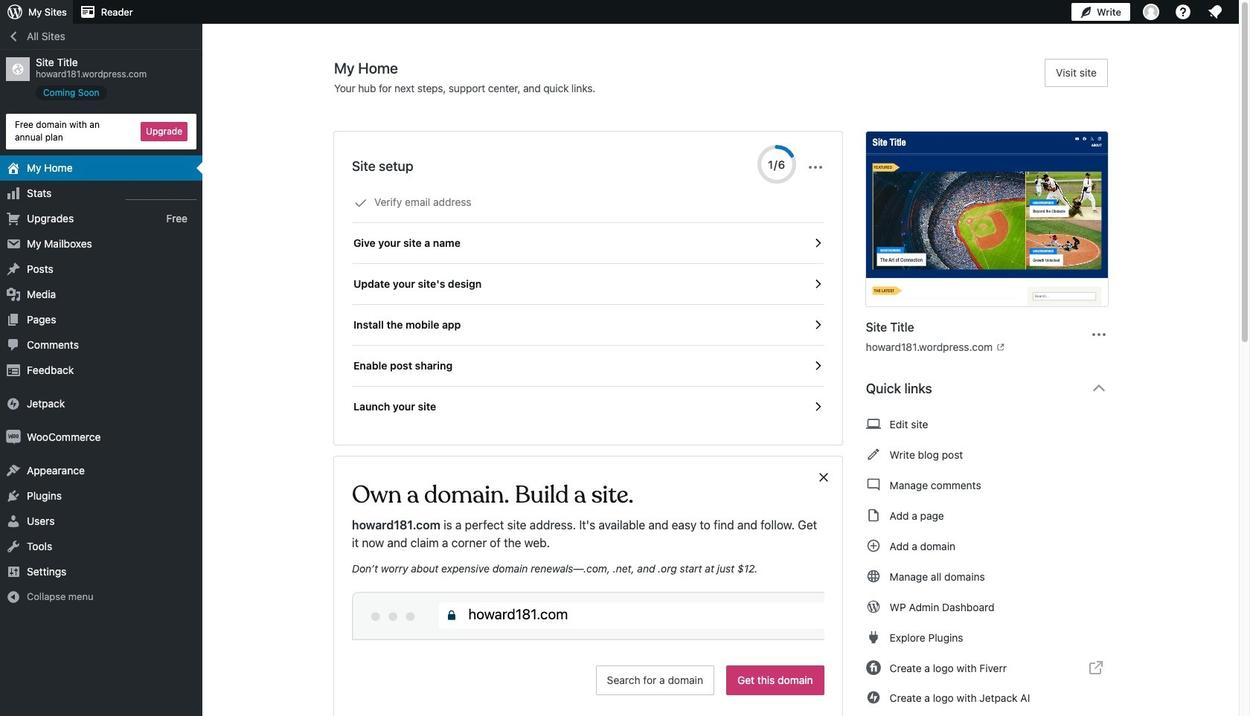 Task type: locate. For each thing, give the bounding box(es) containing it.
dismiss domain name promotion image
[[817, 469, 830, 487]]

progress bar
[[757, 145, 796, 184]]

1 vertical spatial img image
[[6, 430, 21, 445]]

img image
[[6, 396, 21, 411], [6, 430, 21, 445]]

main content
[[334, 59, 1120, 717]]

0 vertical spatial img image
[[6, 396, 21, 411]]

edit image
[[866, 446, 881, 464]]

my profile image
[[1143, 4, 1159, 20]]

laptop image
[[866, 415, 881, 433]]

highest hourly views 0 image
[[126, 190, 196, 200]]

launchpad checklist element
[[352, 182, 824, 427]]

4 task enabled image from the top
[[811, 400, 824, 414]]

task enabled image
[[811, 278, 824, 291], [811, 319, 824, 332], [811, 359, 824, 373], [811, 400, 824, 414]]

more options for site site title image
[[1090, 326, 1108, 343]]

2 task enabled image from the top
[[811, 319, 824, 332]]



Task type: vqa. For each thing, say whether or not it's contained in the screenshot.
middle Task enabled image
yes



Task type: describe. For each thing, give the bounding box(es) containing it.
1 task enabled image from the top
[[811, 278, 824, 291]]

task enabled image
[[811, 237, 824, 250]]

1 img image from the top
[[6, 396, 21, 411]]

2 img image from the top
[[6, 430, 21, 445]]

dismiss settings image
[[806, 159, 824, 176]]

manage your notifications image
[[1206, 3, 1224, 21]]

help image
[[1174, 3, 1192, 21]]

insert_drive_file image
[[866, 507, 881, 525]]

mode_comment image
[[866, 476, 881, 494]]

3 task enabled image from the top
[[811, 359, 824, 373]]



